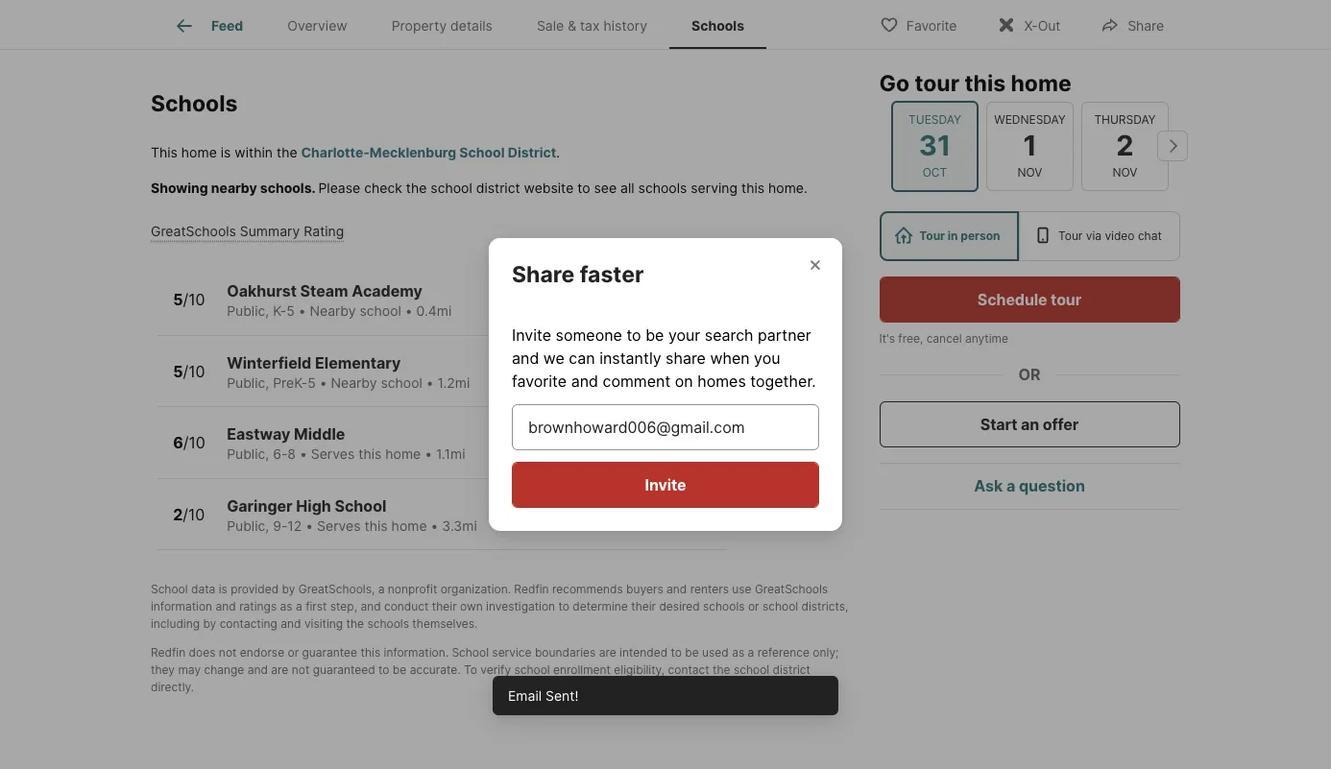 Task type: locate. For each thing, give the bounding box(es) containing it.
1 horizontal spatial are
[[599, 646, 616, 660]]

please
[[318, 180, 360, 196]]

0 horizontal spatial not
[[219, 646, 237, 660]]

2 5 /10 from the top
[[173, 362, 205, 381]]

0 horizontal spatial be
[[393, 663, 407, 677]]

school inside first step, and conduct their own investigation to determine their desired schools or school districts, including by contacting and visiting the schools themselves.
[[762, 600, 798, 614]]

1 vertical spatial tour
[[1051, 289, 1082, 308]]

be left your
[[646, 326, 664, 345]]

1 horizontal spatial schools
[[638, 180, 687, 196]]

0 horizontal spatial nov
[[1018, 164, 1042, 179]]

1 horizontal spatial or
[[748, 600, 759, 614]]

redfin
[[514, 582, 549, 597], [151, 646, 186, 660]]

school
[[459, 144, 505, 161], [335, 496, 386, 516], [151, 582, 188, 597], [452, 646, 489, 660]]

eastway middle public, 6-8 • serves this home • 1.1mi
[[227, 425, 465, 462]]

0 vertical spatial 2
[[1116, 128, 1134, 162]]

1 vertical spatial share
[[512, 261, 575, 288]]

2 vertical spatial schools
[[367, 617, 409, 631]]

.
[[556, 144, 560, 161]]

4 public, from the top
[[227, 518, 269, 534]]

invite someone to be your search partner and we can instantly share when you favorite and comment on homes together.
[[512, 326, 816, 391]]

1 vertical spatial nearby
[[331, 374, 377, 391]]

0 horizontal spatial their
[[432, 600, 457, 614]]

not
[[219, 646, 237, 660], [292, 663, 309, 677]]

public,
[[227, 303, 269, 319], [227, 374, 269, 391], [227, 446, 269, 462], [227, 518, 269, 534]]

1 vertical spatial be
[[685, 646, 699, 660]]

and
[[512, 349, 539, 368], [571, 372, 598, 391], [667, 582, 687, 597], [216, 600, 236, 614], [360, 600, 381, 614], [281, 617, 301, 631], [247, 663, 268, 677]]

investigation
[[486, 600, 555, 614]]

1 vertical spatial by
[[203, 617, 216, 631]]

sent!
[[546, 687, 578, 703]]

first
[[306, 600, 327, 614]]

0 horizontal spatial greatschools
[[151, 223, 236, 240]]

invite up we
[[512, 326, 551, 345]]

public, down winterfield
[[227, 374, 269, 391]]

0 horizontal spatial or
[[288, 646, 299, 660]]

1 horizontal spatial tour
[[1059, 228, 1083, 242]]

go
[[880, 69, 910, 96]]

someone
[[556, 326, 622, 345]]

1 vertical spatial or
[[288, 646, 299, 660]]

is left within
[[221, 144, 231, 161]]

0 vertical spatial or
[[748, 600, 759, 614]]

1 vertical spatial schools
[[151, 90, 238, 117]]

the
[[277, 144, 297, 161], [406, 180, 427, 196], [346, 617, 364, 631], [713, 663, 730, 677]]

schools right history
[[691, 18, 744, 34]]

1 horizontal spatial not
[[292, 663, 309, 677]]

public, down the garinger
[[227, 518, 269, 534]]

to down information.
[[378, 663, 389, 677]]

prek-
[[273, 374, 308, 391]]

1 horizontal spatial be
[[646, 326, 664, 345]]

schedule tour button
[[880, 276, 1180, 322]]

directly.
[[151, 680, 194, 695]]

nonprofit
[[388, 582, 437, 597]]

/10 for garinger
[[183, 505, 205, 524]]

next image
[[1157, 130, 1188, 161]]

5 left "oakhurst"
[[173, 290, 183, 309]]

0 vertical spatial share
[[1128, 17, 1164, 33]]

invite down enter their email address text field
[[645, 475, 686, 495]]

5 down winterfield
[[308, 374, 316, 391]]

tab list
[[151, 0, 782, 49]]

schools inside tab
[[691, 18, 744, 34]]

tour for go
[[915, 69, 960, 96]]

0 horizontal spatial tour
[[920, 228, 945, 242]]

redfin up they
[[151, 646, 186, 660]]

0 vertical spatial redfin
[[514, 582, 549, 597]]

1 vertical spatial serves
[[317, 518, 361, 534]]

a left reference
[[748, 646, 754, 660]]

not up change
[[219, 646, 237, 660]]

comment
[[603, 372, 671, 391]]

greatschools inside the , a nonprofit organization. redfin recommends buyers and renters use greatschools information and ratings as a
[[755, 582, 828, 597]]

2 vertical spatial be
[[393, 663, 407, 677]]

2 down thursday on the top
[[1116, 128, 1134, 162]]

to inside first step, and conduct their own investigation to determine their desired schools or school districts, including by contacting and visiting the schools themselves.
[[558, 600, 569, 614]]

nearby inside winterfield elementary public, prek-5 • nearby school • 1.2mi
[[331, 374, 377, 391]]

1 horizontal spatial their
[[631, 600, 656, 614]]

and down 'endorse'
[[247, 663, 268, 677]]

1 /10 from the top
[[183, 290, 205, 309]]

districts,
[[801, 600, 848, 614]]

0 vertical spatial are
[[599, 646, 616, 660]]

not down redfin does not endorse or guarantee this information.
[[292, 663, 309, 677]]

district down district
[[476, 180, 520, 196]]

their down buyers
[[631, 600, 656, 614]]

2 down 6
[[173, 505, 183, 524]]

greatschools up the step,
[[298, 582, 372, 597]]

they
[[151, 663, 175, 677]]

share inside button
[[1128, 17, 1164, 33]]

2 /10 from the top
[[183, 362, 205, 381]]

eastway
[[227, 425, 290, 444]]

be inside invite someone to be your search partner and we can instantly share when you favorite and comment on homes together.
[[646, 326, 664, 345]]

to down the recommends
[[558, 600, 569, 614]]

2 horizontal spatial schools
[[703, 600, 745, 614]]

5 /10 left "oakhurst"
[[173, 290, 205, 309]]

nov down thursday on the top
[[1113, 164, 1137, 179]]

favorite
[[512, 372, 567, 391]]

tab list containing feed
[[151, 0, 782, 49]]

invite for invite
[[645, 475, 686, 495]]

5 /10 for winterfield
[[173, 362, 205, 381]]

on
[[675, 372, 693, 391]]

/10 left the garinger
[[183, 505, 205, 524]]

redfin inside the , a nonprofit organization. redfin recommends buyers and renters use greatschools information and ratings as a
[[514, 582, 549, 597]]

school down "academy"
[[360, 303, 401, 319]]

be up contact on the right bottom of page
[[685, 646, 699, 660]]

1 horizontal spatial invite
[[645, 475, 686, 495]]

/10
[[183, 290, 205, 309], [183, 362, 205, 381], [183, 433, 205, 452], [183, 505, 205, 524]]

the down used
[[713, 663, 730, 677]]

as inside the school service boundaries are intended to be used as a reference only; they may change and are not
[[732, 646, 744, 660]]

as inside the , a nonprofit organization. redfin recommends buyers and renters use greatschools information and ratings as a
[[280, 600, 293, 614]]

this up garinger high school public, 9-12 • serves this home • 3.3mi
[[358, 446, 382, 462]]

this left home. at right
[[741, 180, 765, 196]]

and down 'can' at the top left
[[571, 372, 598, 391]]

2 horizontal spatial be
[[685, 646, 699, 660]]

mecklenburg
[[370, 144, 456, 161]]

list box containing tour in person
[[880, 210, 1180, 260]]

5 /10 up 6 /10
[[173, 362, 205, 381]]

4 /10 from the top
[[183, 505, 205, 524]]

is
[[221, 144, 231, 161], [219, 582, 227, 597]]

instantly
[[599, 349, 661, 368]]

serves down middle
[[311, 446, 355, 462]]

1 public, from the top
[[227, 303, 269, 319]]

5 down "oakhurst"
[[286, 303, 295, 319]]

0 vertical spatial schools
[[638, 180, 687, 196]]

serves down the high
[[317, 518, 361, 534]]

see
[[594, 180, 617, 196]]

as right ratings at the left bottom of page
[[280, 600, 293, 614]]

0 vertical spatial invite
[[512, 326, 551, 345]]

invite inside invite someone to be your search partner and we can instantly share when you favorite and comment on homes together.
[[512, 326, 551, 345]]

schedule tour
[[978, 289, 1082, 308]]

1 horizontal spatial redfin
[[514, 582, 549, 597]]

school inside oakhurst steam academy public, k-5 • nearby school • 0.4mi
[[360, 303, 401, 319]]

0 horizontal spatial schools
[[151, 90, 238, 117]]

1 horizontal spatial district
[[773, 663, 810, 677]]

nearby
[[211, 180, 257, 196]]

1 vertical spatial redfin
[[151, 646, 186, 660]]

tour inside tour in person option
[[920, 228, 945, 242]]

district down reference
[[773, 663, 810, 677]]

to up instantly
[[627, 326, 641, 345]]

0.4mi
[[416, 303, 452, 319]]

2 public, from the top
[[227, 374, 269, 391]]

property details tab
[[369, 3, 515, 49]]

0 vertical spatial schools
[[691, 18, 744, 34]]

home left 1.1mi
[[385, 446, 421, 462]]

by right provided
[[282, 582, 295, 597]]

/10 left eastway
[[183, 433, 205, 452]]

0 horizontal spatial redfin
[[151, 646, 186, 660]]

/10 up 6 /10
[[183, 362, 205, 381]]

is right data
[[219, 582, 227, 597]]

the down the step,
[[346, 617, 364, 631]]

cancel
[[927, 330, 962, 345]]

the inside 'guaranteed to be accurate. to verify school enrollment eligibility, contact the school district directly.'
[[713, 663, 730, 677]]

greatschools down showing
[[151, 223, 236, 240]]

2 nov from the left
[[1113, 164, 1137, 179]]

0 horizontal spatial as
[[280, 600, 293, 614]]

nov inside wednesday 1 nov
[[1018, 164, 1042, 179]]

your
[[668, 326, 700, 345]]

1 nov from the left
[[1018, 164, 1042, 179]]

school right the high
[[335, 496, 386, 516]]

feed
[[211, 18, 243, 34]]

0 horizontal spatial share
[[512, 261, 575, 288]]

0 vertical spatial serves
[[311, 446, 355, 462]]

&
[[568, 18, 576, 34]]

by up does
[[203, 617, 216, 631]]

to
[[577, 180, 590, 196], [627, 326, 641, 345], [558, 600, 569, 614], [671, 646, 682, 660], [378, 663, 389, 677]]

first step, and conduct their own investigation to determine their desired schools or school districts, including by contacting and visiting the schools themselves.
[[151, 600, 848, 631]]

school left districts,
[[762, 600, 798, 614]]

video
[[1105, 228, 1135, 242]]

31
[[919, 128, 951, 162]]

1 horizontal spatial tour
[[1051, 289, 1082, 308]]

public, inside the eastway middle public, 6-8 • serves this home • 1.1mi
[[227, 446, 269, 462]]

district
[[508, 144, 556, 161]]

home left 3.3mi
[[391, 518, 427, 534]]

this inside garinger high school public, 9-12 • serves this home • 3.3mi
[[364, 518, 388, 534]]

schools down renters
[[703, 600, 745, 614]]

all
[[620, 180, 634, 196]]

5 inside winterfield elementary public, prek-5 • nearby school • 1.2mi
[[308, 374, 316, 391]]

schools up this
[[151, 90, 238, 117]]

invite inside button
[[645, 475, 686, 495]]

greatschools
[[151, 223, 236, 240], [298, 582, 372, 597], [755, 582, 828, 597]]

charlotte-
[[301, 144, 370, 161]]

tour inside button
[[1051, 289, 1082, 308]]

1 vertical spatial are
[[271, 663, 288, 677]]

2 inside thursday 2 nov
[[1116, 128, 1134, 162]]

school data is provided by greatschools
[[151, 582, 372, 597]]

as
[[280, 600, 293, 614], [732, 646, 744, 660]]

0 horizontal spatial invite
[[512, 326, 551, 345]]

0 vertical spatial tour
[[915, 69, 960, 96]]

serves inside garinger high school public, 9-12 • serves this home • 3.3mi
[[317, 518, 361, 534]]

share faster
[[512, 261, 644, 288]]

greatschools summary rating link
[[151, 223, 344, 240]]

their up themselves.
[[432, 600, 457, 614]]

5
[[173, 290, 183, 309], [286, 303, 295, 319], [173, 362, 183, 381], [308, 374, 316, 391]]

an
[[1021, 414, 1040, 433]]

tour via video chat
[[1059, 228, 1162, 242]]

offer
[[1043, 414, 1079, 433]]

tour left the via
[[1059, 228, 1083, 242]]

share
[[666, 349, 706, 368]]

1 horizontal spatial schools
[[691, 18, 744, 34]]

2 horizontal spatial greatschools
[[755, 582, 828, 597]]

are down 'endorse'
[[271, 663, 288, 677]]

0 vertical spatial 5 /10
[[173, 290, 205, 309]]

1 5 /10 from the top
[[173, 290, 205, 309]]

0 horizontal spatial by
[[203, 617, 216, 631]]

guaranteed
[[313, 663, 375, 677]]

winterfield
[[227, 353, 311, 373]]

1 horizontal spatial share
[[1128, 17, 1164, 33]]

/10 for winterfield
[[183, 362, 205, 381]]

0 vertical spatial be
[[646, 326, 664, 345]]

1 vertical spatial 5 /10
[[173, 362, 205, 381]]

1 horizontal spatial as
[[732, 646, 744, 660]]

1 vertical spatial district
[[773, 663, 810, 677]]

0 vertical spatial as
[[280, 600, 293, 614]]

1 vertical spatial not
[[292, 663, 309, 677]]

1 vertical spatial 2
[[173, 505, 183, 524]]

determine
[[573, 600, 628, 614]]

renters
[[690, 582, 729, 597]]

x-out button
[[981, 4, 1077, 44]]

3 public, from the top
[[227, 446, 269, 462]]

this up ,
[[364, 518, 388, 534]]

• left 1.1mi
[[425, 446, 432, 462]]

nov inside thursday 2 nov
[[1113, 164, 1137, 179]]

reference
[[757, 646, 810, 660]]

and up contacting
[[216, 600, 236, 614]]

1 tour from the left
[[920, 228, 945, 242]]

thursday 2 nov
[[1094, 112, 1156, 179]]

change
[[204, 663, 244, 677]]

the right check
[[406, 180, 427, 196]]

tour up tuesday
[[915, 69, 960, 96]]

•
[[298, 303, 306, 319], [405, 303, 413, 319], [319, 374, 327, 391], [426, 374, 434, 391], [300, 446, 307, 462], [425, 446, 432, 462], [306, 518, 313, 534], [431, 518, 438, 534]]

redfin up investigation
[[514, 582, 549, 597]]

0 vertical spatial nearby
[[310, 303, 356, 319]]

and up redfin does not endorse or guarantee this information.
[[281, 617, 301, 631]]

question
[[1019, 476, 1086, 495]]

anytime
[[966, 330, 1009, 345]]

tuesday 31 oct
[[909, 112, 961, 179]]

free,
[[899, 330, 924, 345]]

public, down eastway
[[227, 446, 269, 462]]

schools tab
[[669, 3, 766, 49]]

share inside dialog
[[512, 261, 575, 288]]

3 /10 from the top
[[183, 433, 205, 452]]

0 vertical spatial is
[[221, 144, 231, 161]]

a left first
[[296, 600, 302, 614]]

1 vertical spatial as
[[732, 646, 744, 660]]

district
[[476, 180, 520, 196], [773, 663, 810, 677]]

5 /10
[[173, 290, 205, 309], [173, 362, 205, 381]]

to up contact on the right bottom of page
[[671, 646, 682, 660]]

share faster element
[[512, 238, 667, 289]]

school down elementary
[[381, 374, 422, 391]]

tour inside tour via video chat option
[[1059, 228, 1083, 242]]

as right used
[[732, 646, 744, 660]]

1 horizontal spatial 2
[[1116, 128, 1134, 162]]

school up information
[[151, 582, 188, 597]]

list box
[[880, 210, 1180, 260]]

school inside garinger high school public, 9-12 • serves this home • 3.3mi
[[335, 496, 386, 516]]

home inside the eastway middle public, 6-8 • serves this home • 1.1mi
[[385, 446, 421, 462]]

or right 'endorse'
[[288, 646, 299, 660]]

None button
[[891, 101, 979, 191], [986, 102, 1074, 190], [1081, 102, 1169, 190], [891, 101, 979, 191], [986, 102, 1074, 190], [1081, 102, 1169, 190]]

oakhurst steam academy public, k-5 • nearby school • 0.4mi
[[227, 282, 452, 319]]

tour right schedule
[[1051, 289, 1082, 308]]

2 tour from the left
[[1059, 228, 1083, 242]]

home up wednesday
[[1011, 69, 1072, 96]]

nov down "1"
[[1018, 164, 1042, 179]]

are up the enrollment
[[599, 646, 616, 660]]

to
[[464, 663, 477, 677]]

a right ask
[[1007, 476, 1016, 495]]

be inside the school service boundaries are intended to be used as a reference only; they may change and are not
[[685, 646, 699, 660]]

1 vertical spatial is
[[219, 582, 227, 597]]

school up to
[[452, 646, 489, 660]]

5 inside oakhurst steam academy public, k-5 • nearby school • 0.4mi
[[286, 303, 295, 319]]

share faster dialog
[[489, 238, 842, 531]]

chat
[[1138, 228, 1162, 242]]

0 vertical spatial district
[[476, 180, 520, 196]]

1 horizontal spatial by
[[282, 582, 295, 597]]

1 horizontal spatial nov
[[1113, 164, 1137, 179]]

greatschools up districts,
[[755, 582, 828, 597]]

guarantee
[[302, 646, 357, 660]]

share for share faster
[[512, 261, 575, 288]]

1 vertical spatial invite
[[645, 475, 686, 495]]

invite
[[512, 326, 551, 345], [645, 475, 686, 495]]

schools right all
[[638, 180, 687, 196]]

/10 left "oakhurst"
[[183, 290, 205, 309]]

6-
[[273, 446, 287, 462]]

public, down "oakhurst"
[[227, 303, 269, 319]]

,
[[372, 582, 375, 597]]

data
[[191, 582, 215, 597]]

via
[[1086, 228, 1102, 242]]

overview tab
[[265, 3, 369, 49]]

tour left in on the right of page
[[920, 228, 945, 242]]

this up wednesday
[[965, 69, 1006, 96]]

be down information.
[[393, 663, 407, 677]]

school inside the school service boundaries are intended to be used as a reference only; they may change and are not
[[452, 646, 489, 660]]

0 horizontal spatial tour
[[915, 69, 960, 96]]

0 horizontal spatial are
[[271, 663, 288, 677]]



Task type: vqa. For each thing, say whether or not it's contained in the screenshot.
Rock Creek Middle School Public, 6-8 • Serves This Home • 4.5Mi
no



Task type: describe. For each thing, give the bounding box(es) containing it.
nov for 1
[[1018, 164, 1042, 179]]

public, inside oakhurst steam academy public, k-5 • nearby school • 0.4mi
[[227, 303, 269, 319]]

or inside first step, and conduct their own investigation to determine their desired schools or school districts, including by contacting and visiting the schools themselves.
[[748, 600, 759, 614]]

winterfield elementary public, prek-5 • nearby school • 1.2mi
[[227, 353, 470, 391]]

start
[[981, 414, 1018, 433]]

ratings
[[239, 600, 277, 614]]

home right this
[[181, 144, 217, 161]]

it's free, cancel anytime
[[880, 330, 1009, 345]]

invite for invite someone to be your search partner and we can instantly share when you favorite and comment on homes together.
[[512, 326, 551, 345]]

information.
[[384, 646, 448, 660]]

is for provided
[[219, 582, 227, 597]]

tour for schedule
[[1051, 289, 1082, 308]]

this
[[151, 144, 178, 161]]

academy
[[352, 282, 423, 301]]

use
[[732, 582, 752, 597]]

and up favorite
[[512, 349, 539, 368]]

used
[[702, 646, 729, 660]]

email
[[508, 687, 542, 703]]

summary
[[240, 223, 300, 240]]

home inside garinger high school public, 9-12 • serves this home • 3.3mi
[[391, 518, 427, 534]]

8
[[287, 446, 296, 462]]

favorite
[[906, 17, 957, 33]]

tour in person option
[[880, 210, 1020, 260]]

1 vertical spatial schools
[[703, 600, 745, 614]]

partner
[[758, 326, 811, 345]]

go tour this home
[[880, 69, 1072, 96]]

details
[[451, 18, 493, 34]]

not inside the school service boundaries are intended to be used as a reference only; they may change and are not
[[292, 663, 309, 677]]

5 /10 for oakhurst
[[173, 290, 205, 309]]

intended
[[619, 646, 668, 660]]

and inside the school service boundaries are intended to be used as a reference only; they may change and are not
[[247, 663, 268, 677]]

Enter their email address text field
[[528, 416, 803, 439]]

guaranteed to be accurate. to verify school enrollment eligibility, contact the school district directly.
[[151, 663, 810, 695]]

and up desired on the bottom
[[667, 582, 687, 597]]

serves inside the eastway middle public, 6-8 • serves this home • 1.1mi
[[311, 446, 355, 462]]

k-
[[273, 303, 286, 319]]

this inside the eastway middle public, 6-8 • serves this home • 1.1mi
[[358, 446, 382, 462]]

verify
[[480, 663, 511, 677]]

showing nearby schools. please check the school district website to see all schools serving this home.
[[151, 180, 808, 196]]

buyers
[[626, 582, 663, 597]]

• right 12
[[306, 518, 313, 534]]

public, inside garinger high school public, 9-12 • serves this home • 3.3mi
[[227, 518, 269, 534]]

tour in person
[[920, 228, 1001, 242]]

• left '1.2mi'
[[426, 374, 434, 391]]

0 vertical spatial by
[[282, 582, 295, 597]]

website
[[524, 180, 574, 196]]

invite button
[[512, 462, 819, 508]]

sale
[[537, 18, 564, 34]]

thursday
[[1094, 112, 1156, 127]]

school up the email
[[514, 663, 550, 677]]

2 their from the left
[[631, 600, 656, 614]]

public, inside winterfield elementary public, prek-5 • nearby school • 1.2mi
[[227, 374, 269, 391]]

• left 0.4mi on the left of page
[[405, 303, 413, 319]]

conduct
[[384, 600, 429, 614]]

recommends
[[552, 582, 623, 597]]

9-
[[273, 518, 287, 534]]

service
[[492, 646, 532, 660]]

• left 3.3mi
[[431, 518, 438, 534]]

3.3mi
[[442, 518, 477, 534]]

within
[[235, 144, 273, 161]]

showing
[[151, 180, 208, 196]]

tax
[[580, 18, 600, 34]]

the inside first step, and conduct their own investigation to determine their desired schools or school districts, including by contacting and visiting the schools themselves.
[[346, 617, 364, 631]]

does
[[189, 646, 216, 660]]

ask
[[974, 476, 1003, 495]]

1.1mi
[[436, 446, 465, 462]]

nearby inside oakhurst steam academy public, k-5 • nearby school • 0.4mi
[[310, 303, 356, 319]]

check
[[364, 180, 402, 196]]

school inside winterfield elementary public, prek-5 • nearby school • 1.2mi
[[381, 374, 422, 391]]

in
[[948, 228, 958, 242]]

• right prek-
[[319, 374, 327, 391]]

schedule
[[978, 289, 1048, 308]]

sale & tax history
[[537, 18, 647, 34]]

charlotte-mecklenburg school district link
[[301, 144, 556, 161]]

/10 for eastway
[[183, 433, 205, 452]]

tour for tour via video chat
[[1059, 228, 1083, 242]]

it's
[[880, 330, 896, 345]]

• right k-
[[298, 303, 306, 319]]

, a nonprofit organization. redfin recommends buyers and renters use greatschools information and ratings as a
[[151, 582, 828, 614]]

0 horizontal spatial district
[[476, 180, 520, 196]]

property
[[392, 18, 447, 34]]

school down reference
[[734, 663, 769, 677]]

email sent!
[[508, 687, 578, 703]]

contact
[[668, 663, 709, 677]]

together.
[[750, 372, 816, 391]]

/10 for oakhurst
[[183, 290, 205, 309]]

information
[[151, 600, 212, 614]]

2 /10
[[173, 505, 205, 524]]

faster
[[580, 261, 644, 288]]

0 horizontal spatial schools
[[367, 617, 409, 631]]

and down ,
[[360, 600, 381, 614]]

tour via video chat option
[[1020, 210, 1180, 260]]

high
[[296, 496, 331, 516]]

0 horizontal spatial 2
[[173, 505, 183, 524]]

we
[[543, 349, 565, 368]]

can
[[569, 349, 595, 368]]

share for share
[[1128, 17, 1164, 33]]

own
[[460, 600, 483, 614]]

is for within
[[221, 144, 231, 161]]

oct
[[923, 164, 947, 179]]

0 vertical spatial not
[[219, 646, 237, 660]]

to inside the school service boundaries are intended to be used as a reference only; they may change and are not
[[671, 646, 682, 660]]

to left see
[[577, 180, 590, 196]]

the right within
[[277, 144, 297, 161]]

wednesday
[[994, 112, 1066, 127]]

6 /10
[[173, 433, 205, 452]]

may
[[178, 663, 201, 677]]

be inside 'guaranteed to be accurate. to verify school enrollment eligibility, contact the school district directly.'
[[393, 663, 407, 677]]

share button
[[1085, 4, 1180, 44]]

by inside first step, and conduct their own investigation to determine their desired schools or school districts, including by contacting and visiting the schools themselves.
[[203, 617, 216, 631]]

history
[[604, 18, 647, 34]]

oakhurst
[[227, 282, 297, 301]]

steam
[[300, 282, 348, 301]]

enrollment
[[553, 663, 611, 677]]

organization.
[[440, 582, 511, 597]]

school down charlotte-mecklenburg school district link at the left
[[431, 180, 472, 196]]

1 horizontal spatial greatschools
[[298, 582, 372, 597]]

search
[[705, 326, 753, 345]]

district inside 'guaranteed to be accurate. to verify school enrollment eligibility, contact the school district directly.'
[[773, 663, 810, 677]]

5 up 6
[[173, 362, 183, 381]]

• right 8
[[300, 446, 307, 462]]

start an offer button
[[880, 400, 1180, 447]]

accurate.
[[410, 663, 461, 677]]

nov for 2
[[1113, 164, 1137, 179]]

school up showing nearby schools. please check the school district website to see all schools serving this home.
[[459, 144, 505, 161]]

boundaries
[[535, 646, 596, 660]]

tour for tour in person
[[920, 228, 945, 242]]

a inside the school service boundaries are intended to be used as a reference only; they may change and are not
[[748, 646, 754, 660]]

homes
[[697, 372, 746, 391]]

you
[[754, 349, 780, 368]]

1
[[1023, 128, 1037, 162]]

middle
[[294, 425, 345, 444]]

sale & tax history tab
[[515, 3, 669, 49]]

this up guaranteed
[[361, 646, 380, 660]]

or
[[1019, 364, 1041, 383]]

elementary
[[315, 353, 401, 373]]

tuesday
[[909, 112, 961, 127]]

to inside 'guaranteed to be accurate. to verify school enrollment eligibility, contact the school district directly.'
[[378, 663, 389, 677]]

1 their from the left
[[432, 600, 457, 614]]

a right ,
[[378, 582, 385, 597]]

to inside invite someone to be your search partner and we can instantly share when you favorite and comment on homes together.
[[627, 326, 641, 345]]

6
[[173, 433, 183, 452]]

desired
[[659, 600, 700, 614]]

rating
[[304, 223, 344, 240]]



